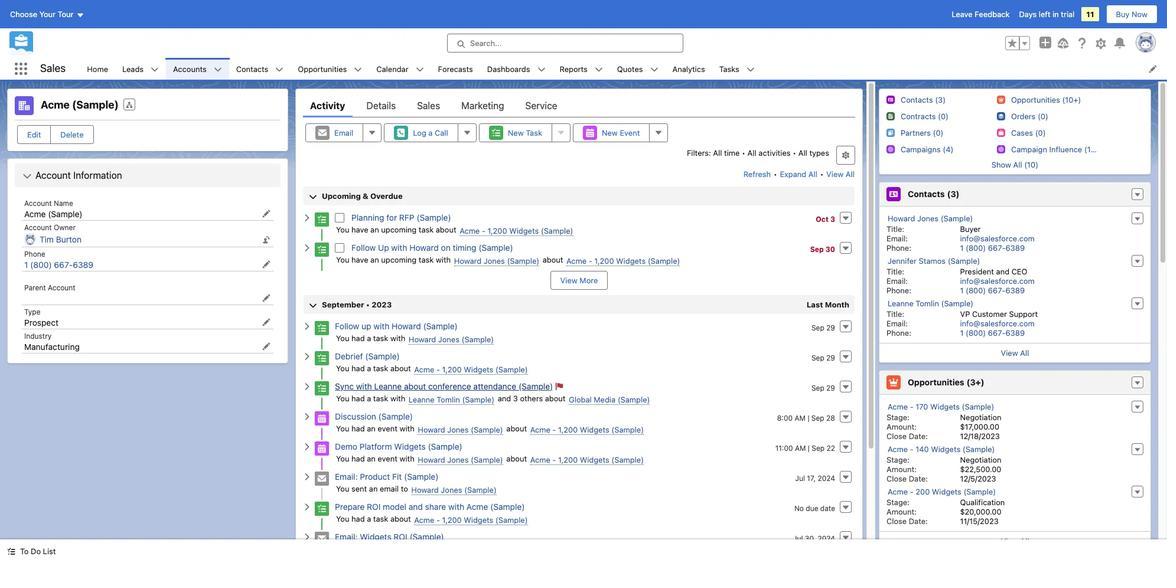 Task type: describe. For each thing, give the bounding box(es) containing it.
had inside you had a task with howard jones (sample)
[[352, 334, 365, 343]]

home link
[[80, 58, 115, 80]]

you inside you have an upcoming task with howard jones (sample) about acme - 1,200 widgets (sample)
[[336, 255, 350, 265]]

leads
[[122, 64, 144, 74]]

text default image inside accounts list item
[[214, 65, 222, 74]]

howard inside you sent an email to howard jones (sample)
[[412, 486, 439, 495]]

analytics
[[673, 64, 705, 74]]

timing
[[453, 243, 477, 253]]

howard up you had a task with howard jones (sample)
[[392, 322, 421, 332]]

acme - 170 widgets (sample) element
[[880, 400, 1151, 443]]

sep 29 for debrief (sample)
[[812, 354, 836, 363]]

list containing home
[[80, 58, 1168, 80]]

close for $20,000.00 close date:
[[887, 517, 907, 527]]

jennifer stamos (sample) element
[[880, 254, 1151, 297]]

edit account name image
[[262, 210, 271, 218]]

event image
[[315, 412, 329, 426]]

you inside you had a task with howard jones (sample)
[[336, 334, 350, 343]]

a for prepare roi model and share with acme (sample)
[[367, 515, 371, 524]]

text default image inside reports list item
[[595, 65, 603, 74]]

0 vertical spatial roi
[[367, 502, 381, 512]]

have for you have an upcoming task with howard jones (sample) about acme - 1,200 widgets (sample)
[[352, 255, 368, 265]]

have for you have an upcoming task about acme - 1,200 widgets (sample)
[[352, 225, 368, 235]]

acme - 140 widgets (sample) element
[[880, 443, 1151, 485]]

jones inside you had a task with howard jones (sample)
[[438, 335, 460, 345]]

jones up buyer email:
[[918, 214, 939, 223]]

accounts
[[173, 64, 207, 74]]

oct
[[816, 215, 829, 224]]

tim burton
[[40, 235, 82, 245]]

acme - 170 widgets (sample) link
[[888, 402, 995, 412]]

date: for 200
[[909, 517, 928, 527]]

date: for 170
[[909, 432, 928, 441]]

1 for jennifer stamos (sample)
[[961, 286, 964, 295]]

140
[[916, 445, 929, 454]]

howard jones (sample) element
[[880, 212, 1151, 254]]

• down types
[[821, 170, 824, 179]]

upcoming for about
[[381, 225, 417, 235]]

amount: for $20,000.00 close date:
[[887, 508, 917, 517]]

(800) down "phone"
[[30, 260, 52, 270]]

campaigns image
[[887, 145, 895, 153]]

no due date
[[795, 505, 836, 514]]

for
[[387, 213, 397, 223]]

an for howard jones (sample) link related to 8:00 am | sep 28
[[367, 424, 376, 434]]

9 you from the top
[[336, 515, 350, 524]]

6 had from the top
[[352, 515, 365, 524]]

view all for (3)
[[1001, 349, 1030, 358]]

upcoming & overdue button
[[304, 187, 855, 206]]

an for howard jones (sample) link on top of you sent an email to howard jones (sample) at the left of page
[[367, 454, 376, 464]]

last
[[807, 300, 823, 310]]

home
[[87, 64, 108, 74]]

am for discussion (sample)
[[795, 414, 806, 423]]

time
[[725, 148, 740, 158]]

no
[[795, 505, 804, 514]]

opportunities for opportunities
[[298, 64, 347, 74]]

account for account owner
[[24, 223, 52, 232]]

17,
[[807, 475, 816, 483]]

leads list item
[[115, 58, 166, 80]]

phone: for vp customer support email:
[[887, 329, 912, 338]]

sent
[[352, 485, 367, 494]]

details
[[367, 100, 396, 111]]

(3)
[[948, 189, 960, 199]]

jennifer stamos (sample) link
[[888, 256, 981, 267]]

1 (800) 667-6389 link for president and ceo email:
[[961, 286, 1025, 295]]

event for howard jones (sample) link related to 8:00 am | sep 28
[[378, 424, 398, 434]]

8:00 am | sep 28
[[777, 414, 836, 423]]

acme inside you have an upcoming task about acme - 1,200 widgets (sample)
[[460, 226, 480, 236]]

email
[[334, 128, 354, 138]]

- inside you have an upcoming task about acme - 1,200 widgets (sample)
[[482, 226, 486, 236]]

0 vertical spatial 3
[[831, 215, 836, 224]]

qualification
[[961, 498, 1005, 508]]

• right activities
[[793, 148, 797, 158]]

prepare roi model and share with acme (sample)
[[335, 502, 525, 512]]

calendar list item
[[370, 58, 431, 80]]

negotiation for acme - 170 widgets (sample)
[[961, 413, 1002, 423]]

text default image inside "calendar" list item
[[416, 65, 424, 74]]

product
[[360, 472, 390, 482]]

follow up with howard (sample)
[[335, 322, 458, 332]]

event for howard jones (sample) link on top of you sent an email to howard jones (sample) at the left of page
[[378, 454, 398, 464]]

account for account information
[[35, 170, 71, 181]]

view down types
[[827, 170, 844, 179]]

high-priority task image
[[556, 383, 564, 391]]

log a call button
[[384, 124, 458, 142]]

log a call
[[413, 128, 448, 138]]

1 (800) 667-6389 for vp customer support email:
[[961, 329, 1025, 338]]

task down 'debrief (sample)' link
[[373, 364, 388, 373]]

you had a task with leanne tomlin (sample) and 3 others about global media (sample)
[[336, 394, 650, 405]]

- inside 'link'
[[910, 488, 914, 497]]

partners image
[[887, 129, 895, 137]]

email: widgets roi (sample) link
[[335, 532, 444, 543]]

sep for you had a task about acme - 1,200 widgets (sample)
[[812, 354, 825, 363]]

calendar
[[377, 64, 409, 74]]

howard jones (sample) link up buyer email:
[[888, 214, 974, 224]]

task image for you had a task about acme - 1,200 widgets (sample)
[[315, 502, 329, 517]]

task inside you had a task with howard jones (sample)
[[373, 334, 388, 343]]

opportunities (10+)
[[1012, 95, 1082, 105]]

6389 down burton
[[73, 260, 93, 270]]

days left in trial
[[1020, 9, 1075, 19]]

info@salesforce.com link for vp
[[961, 319, 1035, 329]]

qualification amount:
[[887, 498, 1005, 517]]

type
[[24, 308, 41, 317]]

edit
[[27, 130, 41, 139]]

stage: for acme - 170 widgets (sample)
[[887, 413, 910, 423]]

opportunities image
[[997, 95, 1006, 104]]

about inside you have an upcoming task with howard jones (sample) about acme - 1,200 widgets (sample)
[[543, 255, 563, 265]]

new event button
[[573, 124, 650, 142]]

7 you from the top
[[336, 454, 350, 464]]

title: for leanne tomlin (sample)
[[887, 310, 905, 319]]

text default image inside dashboards list item
[[537, 65, 546, 74]]

• left 2023
[[366, 300, 370, 310]]

you inside you have an upcoming task about acme - 1,200 widgets (sample)
[[336, 225, 350, 235]]

email: down prepare
[[335, 532, 358, 543]]

170
[[916, 402, 929, 412]]

howard inside you had a task with howard jones (sample)
[[409, 335, 436, 345]]

1,200 inside you have an upcoming task with howard jones (sample) about acme - 1,200 widgets (sample)
[[595, 256, 614, 266]]

jul 30, 2024
[[794, 535, 836, 544]]

you had a task about acme - 1,200 widgets (sample) for roi
[[336, 515, 528, 525]]

your
[[39, 9, 56, 19]]

view down 'acme - 200 widgets (sample)' element
[[1001, 537, 1019, 547]]

jones down conference
[[448, 425, 469, 435]]

up
[[378, 243, 389, 253]]

leanne inside 'link'
[[888, 299, 914, 308]]

account owner
[[24, 223, 76, 232]]

contracts (0)
[[901, 112, 949, 121]]

manufacturing
[[24, 342, 80, 352]]

am for demo platform widgets (sample)
[[795, 444, 806, 453]]

howard up you sent an email to howard jones (sample) at the left of page
[[418, 456, 445, 465]]

leave feedback
[[952, 9, 1010, 19]]

discussion (sample) link
[[335, 412, 413, 422]]

opportunities image
[[887, 376, 901, 390]]

text default image inside account information dropdown button
[[22, 172, 32, 182]]

follow for follow up with howard on timing (sample)
[[352, 243, 376, 253]]

text default image inside opportunities list item
[[354, 65, 362, 74]]

owner
[[54, 223, 76, 232]]

more
[[580, 276, 598, 285]]

rfp
[[399, 213, 415, 223]]

howard left on
[[410, 243, 439, 253]]

howard jones (sample) link for jul 17, 2024
[[412, 486, 497, 496]]

log
[[413, 128, 427, 138]]

and inside you had a task with leanne tomlin (sample) and 3 others about global media (sample)
[[498, 394, 511, 404]]

1 for leanne tomlin (sample)
[[961, 329, 964, 338]]

$20,000.00
[[961, 508, 1002, 517]]

sep 30
[[811, 245, 836, 254]]

info@salesforce.com for buyer
[[961, 234, 1035, 243]]

campaign influence image
[[997, 145, 1006, 153]]

with inside you had a task with howard jones (sample)
[[391, 334, 406, 343]]

email: product fit (sample) link
[[335, 472, 439, 482]]

6 you from the top
[[336, 424, 350, 434]]

667- for buyer email:
[[989, 243, 1006, 253]]

forecasts
[[438, 64, 473, 74]]

contacts for contacts (3)
[[908, 189, 945, 199]]

buyer
[[961, 225, 981, 234]]

parent account
[[24, 284, 75, 293]]

• left expand
[[774, 170, 778, 179]]

negotiation amount: for $17,000.00
[[887, 413, 1002, 432]]

view inside view more button
[[561, 276, 578, 285]]

close for $22,500.00 close date:
[[887, 475, 907, 484]]

sep for you had a task with howard jones (sample)
[[812, 324, 825, 333]]

(sample) inside you had a task with howard jones (sample)
[[462, 335, 494, 345]]

sep for and
[[812, 384, 825, 393]]

an inside you sent an email to howard jones (sample)
[[369, 485, 378, 494]]

8:00
[[777, 414, 793, 423]]

info@salesforce.com for president
[[961, 277, 1035, 286]]

jones up you sent an email to howard jones (sample) at the left of page
[[448, 456, 469, 465]]

0 vertical spatial acme (sample)
[[41, 99, 119, 111]]

activities
[[759, 148, 791, 158]]

text default image inside tasks list item
[[747, 65, 755, 74]]

dashboards list item
[[480, 58, 553, 80]]

| for demo platform widgets (sample)
[[808, 444, 810, 453]]

info@salesforce.com phone: for vp
[[887, 319, 1035, 338]]

acme - 140 widgets (sample)
[[888, 445, 995, 454]]

0 horizontal spatial sales
[[40, 62, 66, 75]]

quotes
[[617, 64, 643, 74]]

stamos
[[919, 256, 946, 266]]

tomlin inside you had a task with leanne tomlin (sample) and 3 others about global media (sample)
[[437, 395, 460, 405]]

1 vertical spatial roi
[[394, 532, 408, 543]]

email image for you sent an email to
[[315, 472, 329, 486]]

media
[[594, 395, 616, 405]]

1 (800) 667-6389 link for vp customer support email:
[[961, 329, 1025, 338]]

email button
[[306, 124, 364, 142]]

information
[[73, 170, 122, 181]]

reports
[[560, 64, 588, 74]]

you had a task with howard jones (sample)
[[336, 334, 494, 345]]

edit parent account image
[[262, 294, 271, 303]]

tasks link
[[712, 58, 747, 80]]

delete
[[60, 130, 84, 139]]

1 vertical spatial leanne tomlin (sample) link
[[409, 395, 495, 405]]

a inside you had a task with leanne tomlin (sample) and 3 others about global media (sample)
[[367, 394, 371, 404]]

new for new task
[[508, 128, 524, 138]]

$22,500.00
[[961, 465, 1002, 475]]

orders (0)
[[1012, 112, 1049, 121]]

howard up demo platform widgets (sample)
[[418, 425, 445, 435]]

account information button
[[17, 166, 278, 185]]

info@salesforce.com link for buyer
[[961, 234, 1035, 243]]

view all link for contacts (3)
[[880, 343, 1151, 363]]

phone: for buyer email:
[[887, 243, 912, 253]]

jones inside you have an upcoming task with howard jones (sample) about acme - 1,200 widgets (sample)
[[484, 256, 505, 266]]

(800) for leanne tomlin (sample)
[[966, 329, 986, 338]]

5 had from the top
[[352, 454, 365, 464]]

acme inside you have an upcoming task with howard jones (sample) about acme - 1,200 widgets (sample)
[[567, 256, 587, 266]]

debrief (sample) link
[[335, 352, 400, 362]]

to do list button
[[0, 540, 63, 564]]

howard jones (sample) link for 8:00 am | sep 28
[[418, 425, 503, 436]]

leanne tomlin (sample) element
[[880, 297, 1151, 339]]

calendar link
[[370, 58, 416, 80]]

an inside you have an upcoming task about acme - 1,200 widgets (sample)
[[371, 225, 379, 235]]

to
[[401, 485, 408, 494]]

2024 for email: product fit (sample)
[[818, 475, 836, 483]]

a for debrief (sample)
[[367, 364, 371, 373]]

new for new event
[[602, 128, 618, 138]]

an for sep 30's howard jones (sample) link
[[371, 255, 379, 265]]

account right parent
[[48, 284, 75, 293]]

opportunities (3+)
[[908, 378, 985, 388]]

acme - 140 widgets (sample) link
[[888, 445, 995, 455]]

(sample) inside 'link'
[[964, 488, 996, 497]]

you had an event with howard jones (sample) about acme - 1,200 widgets (sample) for howard jones (sample) link on top of you sent an email to howard jones (sample) at the left of page
[[336, 454, 644, 465]]

• right the time
[[742, 148, 746, 158]]

3 inside you had a task with leanne tomlin (sample) and 3 others about global media (sample)
[[513, 394, 518, 404]]

email: up sent
[[335, 472, 358, 482]]

list
[[43, 547, 56, 557]]

and inside president and ceo email:
[[997, 267, 1010, 277]]

2023
[[372, 300, 392, 310]]

oct 3
[[816, 215, 836, 224]]

1 (800) 667-6389 up parent account
[[24, 260, 93, 270]]

email: inside buyer email:
[[887, 234, 908, 243]]



Task type: vqa. For each thing, say whether or not it's contained in the screenshot.
re:
no



Task type: locate. For each thing, give the bounding box(es) containing it.
1 vertical spatial jul
[[794, 535, 803, 544]]

0 vertical spatial phone:
[[887, 243, 912, 253]]

2 vertical spatial leanne
[[409, 395, 435, 405]]

you sent an email to howard jones (sample)
[[336, 485, 497, 495]]

howard jones (sample)
[[888, 214, 974, 223]]

a for follow up with howard (sample)
[[367, 334, 371, 343]]

(sample) inside 'link'
[[942, 299, 974, 308]]

1 (800) 667-6389 for buyer email:
[[961, 243, 1025, 253]]

0 vertical spatial date:
[[909, 432, 928, 441]]

event down demo platform widgets (sample) link
[[378, 454, 398, 464]]

6389 inside 'jennifer stamos (sample)' element
[[1006, 286, 1025, 295]]

had inside you had a task with leanne tomlin (sample) and 3 others about global media (sample)
[[352, 394, 365, 404]]

task image down 'upcoming'
[[315, 243, 329, 257]]

3 sep 29 from the top
[[812, 384, 836, 393]]

account inside dropdown button
[[35, 170, 71, 181]]

campaign influence (10+) link
[[1012, 145, 1104, 155]]

2 negotiation amount: from the top
[[887, 456, 1002, 475]]

0 vertical spatial you had an event with howard jones (sample) about acme - 1,200 widgets (sample)
[[336, 424, 644, 435]]

amount: down 140
[[887, 465, 917, 475]]

negotiation amount: inside acme - 170 widgets (sample) element
[[887, 413, 1002, 432]]

event down discussion (sample)
[[378, 424, 398, 434]]

close down acme - 200 widgets (sample) 'link'
[[887, 517, 907, 527]]

2 info@salesforce.com phone: from the top
[[887, 277, 1035, 295]]

2 new from the left
[[602, 128, 618, 138]]

info@salesforce.com phone: up the jennifer stamos (sample)
[[887, 234, 1035, 253]]

follow up with howard (sample) link
[[335, 322, 458, 332]]

1 vertical spatial view all
[[1001, 537, 1030, 547]]

2 vertical spatial info@salesforce.com link
[[961, 319, 1035, 329]]

demo
[[335, 442, 358, 452]]

upcoming inside you have an upcoming task with howard jones (sample) about acme - 1,200 widgets (sample)
[[381, 255, 417, 265]]

email: inside vp customer support email:
[[887, 319, 908, 329]]

0 vertical spatial jul
[[796, 475, 805, 483]]

2 | from the top
[[808, 444, 810, 453]]

2 negotiation from the top
[[961, 456, 1002, 465]]

1 vertical spatial info@salesforce.com link
[[961, 277, 1035, 286]]

title: up jennifer at right
[[887, 225, 905, 234]]

1 vertical spatial 3
[[513, 394, 518, 404]]

1 vertical spatial leanne
[[374, 382, 402, 392]]

1 vertical spatial am
[[795, 444, 806, 453]]

acme - 200 widgets (sample) element
[[880, 485, 1151, 528]]

0 vertical spatial close
[[887, 432, 907, 441]]

info@salesforce.com phone: for president
[[887, 277, 1035, 295]]

view more button
[[551, 271, 608, 290]]

demo platform widgets (sample) link
[[335, 442, 463, 452]]

date: up 200
[[909, 475, 928, 484]]

0 horizontal spatial opportunities
[[298, 64, 347, 74]]

1 (800) 667-6389 up customer at bottom right
[[961, 286, 1025, 295]]

jul 17, 2024
[[796, 475, 836, 483]]

an down the 'platform'
[[367, 454, 376, 464]]

3 29 from the top
[[827, 384, 836, 393]]

task image for you have an upcoming task about acme - 1,200 widgets (sample)
[[315, 213, 329, 227]]

0 horizontal spatial and
[[409, 502, 423, 512]]

opportunities for opportunities (3+)
[[908, 378, 965, 388]]

stage: for acme - 140 widgets (sample)
[[887, 456, 910, 465]]

negotiation for acme - 140 widgets (sample)
[[961, 456, 1002, 465]]

view down leanne tomlin (sample) element
[[1001, 349, 1019, 358]]

1 for howard jones (sample)
[[961, 243, 964, 253]]

amount: inside acme - 140 widgets (sample) element
[[887, 465, 917, 475]]

1 vertical spatial view all link
[[880, 343, 1151, 363]]

3 left others
[[513, 394, 518, 404]]

task inside you have an upcoming task with howard jones (sample) about acme - 1,200 widgets (sample)
[[419, 255, 434, 265]]

1 inside leanne tomlin (sample) element
[[961, 329, 964, 338]]

negotiation
[[961, 413, 1002, 423], [961, 456, 1002, 465]]

negotiation amount: for $22,500.00
[[887, 456, 1002, 475]]

negotiation amount: down acme - 170 widgets (sample) link
[[887, 413, 1002, 432]]

edit phone image
[[262, 261, 271, 269]]

0 horizontal spatial new
[[508, 128, 524, 138]]

to do list
[[20, 547, 56, 557]]

1 info@salesforce.com phone: from the top
[[887, 234, 1035, 253]]

2 stage: from the top
[[887, 456, 910, 465]]

6389 for buyer email:
[[1006, 243, 1025, 253]]

0 vertical spatial view all
[[1001, 349, 1030, 358]]

title: for howard jones (sample)
[[887, 225, 905, 234]]

0 vertical spatial task image
[[315, 243, 329, 257]]

1 horizontal spatial sales
[[417, 100, 440, 111]]

task image for you had a task with howard jones (sample)
[[315, 322, 329, 336]]

task down follow up with howard on timing (sample)
[[419, 255, 434, 265]]

1 horizontal spatial 3
[[831, 215, 836, 224]]

follow for follow up with howard (sample)
[[335, 322, 359, 332]]

3 stage: from the top
[[887, 498, 910, 508]]

3 you from the top
[[336, 334, 350, 343]]

contacts image
[[887, 187, 901, 202]]

follow up with howard on timing (sample)
[[352, 243, 513, 253]]

1 had from the top
[[352, 334, 365, 343]]

(800) inside howard jones (sample) element
[[966, 243, 986, 253]]

stage: inside acme - 170 widgets (sample) element
[[887, 413, 910, 423]]

contacts inside "list item"
[[236, 64, 268, 74]]

upcoming for with
[[381, 255, 417, 265]]

sales up log a call
[[417, 100, 440, 111]]

upcoming & overdue
[[322, 191, 403, 201]]

amount: for $22,500.00 close date:
[[887, 465, 917, 475]]

amount: inside qualification amount:
[[887, 508, 917, 517]]

account left name
[[24, 199, 52, 208]]

task down model
[[373, 515, 388, 524]]

you left sent
[[336, 485, 350, 494]]

0 vertical spatial have
[[352, 225, 368, 235]]

2024 right 30,
[[818, 535, 836, 544]]

you down discussion
[[336, 424, 350, 434]]

2 view all from the top
[[1001, 537, 1030, 547]]

0 vertical spatial contacts
[[236, 64, 268, 74]]

to
[[20, 547, 29, 557]]

an inside you have an upcoming task with howard jones (sample) about acme - 1,200 widgets (sample)
[[371, 255, 379, 265]]

2 you from the top
[[336, 255, 350, 265]]

about inside you have an upcoming task about acme - 1,200 widgets (sample)
[[436, 225, 457, 235]]

howard jones (sample) link up conference
[[409, 335, 494, 345]]

1 negotiation from the top
[[961, 413, 1002, 423]]

acme - 200 widgets (sample)
[[888, 488, 996, 497]]

1 vertical spatial sales
[[417, 100, 440, 111]]

phone: inside howard jones (sample) element
[[887, 243, 912, 253]]

0 horizontal spatial contacts
[[236, 64, 268, 74]]

2 close from the top
[[887, 475, 907, 484]]

widgets
[[510, 226, 539, 236], [616, 256, 646, 266], [464, 365, 494, 375], [931, 402, 960, 412], [580, 425, 610, 435], [394, 442, 426, 452], [931, 445, 961, 454], [580, 456, 610, 465], [932, 488, 962, 497], [464, 516, 494, 525], [360, 532, 392, 543]]

1 vertical spatial opportunities
[[908, 378, 965, 388]]

account for account name
[[24, 199, 52, 208]]

0 vertical spatial sep 29
[[812, 324, 836, 333]]

title: inside leanne tomlin (sample) element
[[887, 310, 905, 319]]

info@salesforce.com phone: inside 'jennifer stamos (sample)' element
[[887, 277, 1035, 295]]

| for discussion (sample)
[[808, 414, 810, 423]]

you down demo
[[336, 454, 350, 464]]

2 have from the top
[[352, 255, 368, 265]]

close inside $22,500.00 close date:
[[887, 475, 907, 484]]

6389 up ceo
[[1006, 243, 1025, 253]]

0 vertical spatial leanne
[[888, 299, 914, 308]]

0 horizontal spatial roi
[[367, 502, 381, 512]]

task image for you had a task about
[[315, 352, 329, 366]]

marketing
[[462, 100, 504, 111]]

1 vertical spatial phone:
[[887, 286, 912, 295]]

discussion
[[335, 412, 376, 422]]

2 vertical spatial date:
[[909, 517, 928, 527]]

0 vertical spatial info@salesforce.com link
[[961, 234, 1035, 243]]

1 vertical spatial 2024
[[818, 535, 836, 544]]

acme inside 'link'
[[888, 488, 908, 497]]

2 task image from the top
[[315, 322, 329, 336]]

| left 22
[[808, 444, 810, 453]]

acme - 170 widgets (sample)
[[888, 402, 995, 412]]

phone: for president and ceo email:
[[887, 286, 912, 295]]

jones up conference
[[438, 335, 460, 345]]

2 amount: from the top
[[887, 465, 917, 475]]

0 vertical spatial stage:
[[887, 413, 910, 423]]

group
[[1006, 36, 1031, 50]]

have inside you have an upcoming task with howard jones (sample) about acme - 1,200 widgets (sample)
[[352, 255, 368, 265]]

new left task
[[508, 128, 524, 138]]

2 sep 29 from the top
[[812, 354, 836, 363]]

you have an upcoming task about acme - 1,200 widgets (sample)
[[336, 225, 574, 236]]

2 title: from the top
[[887, 267, 905, 277]]

sep 29 for follow up with howard (sample)
[[812, 324, 836, 333]]

fit
[[392, 472, 402, 482]]

(sample) inside "link"
[[948, 256, 981, 266]]

howard jones (sample) link down timing at the left
[[454, 256, 540, 267]]

stage: inside acme - 140 widgets (sample) element
[[887, 456, 910, 465]]

september  •  2023
[[322, 300, 392, 310]]

1 down buyer
[[961, 243, 964, 253]]

you up debrief on the bottom left of the page
[[336, 334, 350, 343]]

contacts for contacts
[[236, 64, 268, 74]]

2 you had a task about acme - 1,200 widgets (sample) from the top
[[336, 515, 528, 525]]

11
[[1087, 9, 1095, 19]]

close inside $17,000.00 close date:
[[887, 432, 907, 441]]

1 task image from the top
[[315, 213, 329, 227]]

account name
[[24, 199, 73, 208]]

1 view all from the top
[[1001, 349, 1030, 358]]

6389 down ceo
[[1006, 286, 1025, 295]]

date: up 140
[[909, 432, 928, 441]]

upcoming down planning for rfp (sample)
[[381, 225, 417, 235]]

others
[[520, 394, 543, 404]]

2 vertical spatial stage:
[[887, 498, 910, 508]]

1 stage: from the top
[[887, 413, 910, 423]]

0 horizontal spatial leanne
[[374, 382, 402, 392]]

you had a task about acme - 1,200 widgets (sample) for (sample)
[[336, 364, 528, 375]]

1 (800) 667-6389 link down customer at bottom right
[[961, 329, 1025, 338]]

email
[[380, 485, 399, 494]]

1 date: from the top
[[909, 432, 928, 441]]

planning for rfp (sample)
[[352, 213, 451, 223]]

info@salesforce.com for vp
[[961, 319, 1035, 329]]

close up the acme - 200 widgets (sample)
[[887, 475, 907, 484]]

jones inside you sent an email to howard jones (sample)
[[441, 486, 462, 495]]

2 am from the top
[[795, 444, 806, 453]]

1 phone: from the top
[[887, 243, 912, 253]]

opportunities list item
[[291, 58, 370, 80]]

5 you from the top
[[336, 394, 350, 404]]

email: inside president and ceo email:
[[887, 277, 908, 286]]

close inside $20,000.00 close date:
[[887, 517, 907, 527]]

(800) for jennifer stamos (sample)
[[966, 286, 986, 295]]

jul for email: widgets roi (sample)
[[794, 535, 803, 544]]

partners (0)
[[901, 128, 944, 138]]

sep for about
[[811, 245, 824, 254]]

1 info@salesforce.com from the top
[[961, 234, 1035, 243]]

negotiation up '12/18/2023'
[[961, 413, 1002, 423]]

1 (800) 667-6389 link up parent account
[[24, 260, 93, 270]]

1 (800) 667-6389 for president and ceo email:
[[961, 286, 1025, 295]]

0 vertical spatial you had a task about acme - 1,200 widgets (sample)
[[336, 364, 528, 375]]

0 horizontal spatial 3
[[513, 394, 518, 404]]

3 info@salesforce.com from the top
[[961, 319, 1035, 329]]

0 horizontal spatial leanne tomlin (sample) link
[[409, 395, 495, 405]]

and down you sent an email to howard jones (sample) at the left of page
[[409, 502, 423, 512]]

task image for and
[[315, 382, 329, 396]]

2 vertical spatial view all link
[[880, 532, 1151, 551]]

howard jones (sample) link up you sent an email to howard jones (sample) at the left of page
[[418, 456, 503, 466]]

667- down customer at bottom right
[[989, 329, 1006, 338]]

task image
[[315, 243, 329, 257], [315, 352, 329, 366]]

0 vertical spatial 2024
[[818, 475, 836, 483]]

campaign influence (10+)
[[1012, 145, 1104, 154]]

am right 11:00
[[795, 444, 806, 453]]

close for $17,000.00 close date:
[[887, 432, 907, 441]]

2 upcoming from the top
[[381, 255, 417, 265]]

0 vertical spatial title:
[[887, 225, 905, 234]]

1 amount: from the top
[[887, 423, 917, 432]]

task down the follow up with howard (sample)
[[373, 334, 388, 343]]

(sample) inside you have an upcoming task about acme - 1,200 widgets (sample)
[[541, 226, 574, 236]]

4 had from the top
[[352, 424, 365, 434]]

list
[[80, 58, 1168, 80]]

1,200 inside you have an upcoming task about acme - 1,200 widgets (sample)
[[488, 226, 507, 236]]

stage: inside 'acme - 200 widgets (sample)' element
[[887, 498, 910, 508]]

you inside you had a task with leanne tomlin (sample) and 3 others about global media (sample)
[[336, 394, 350, 404]]

in
[[1053, 9, 1059, 19]]

(800) down president
[[966, 286, 986, 295]]

1 vertical spatial negotiation amount:
[[887, 456, 1002, 475]]

event image
[[315, 442, 329, 456]]

0 vertical spatial leanne tomlin (sample) link
[[888, 299, 974, 309]]

howard down the follow up with howard (sample)
[[409, 335, 436, 345]]

1 vertical spatial negotiation
[[961, 456, 1002, 465]]

you had an event with howard jones (sample) about acme - 1,200 widgets (sample) for howard jones (sample) link related to 8:00 am | sep 28
[[336, 424, 644, 435]]

6389 for vp customer support email:
[[1006, 329, 1025, 338]]

0 vertical spatial tomlin
[[916, 299, 940, 308]]

leave feedback link
[[952, 9, 1010, 19]]

info@salesforce.com link for president
[[961, 277, 1035, 286]]

3 info@salesforce.com link from the top
[[961, 319, 1035, 329]]

1 horizontal spatial leanne
[[409, 395, 435, 405]]

new
[[508, 128, 524, 138], [602, 128, 618, 138]]

3 had from the top
[[352, 394, 365, 404]]

6389 for president and ceo email:
[[1006, 286, 1025, 295]]

(sample) inside you sent an email to howard jones (sample)
[[465, 486, 497, 495]]

info@salesforce.com phone: inside leanne tomlin (sample) element
[[887, 319, 1035, 338]]

1 new from the left
[[508, 128, 524, 138]]

2 vertical spatial 29
[[827, 384, 836, 393]]

1 am from the top
[[795, 414, 806, 423]]

info@salesforce.com phone: inside howard jones (sample) element
[[887, 234, 1035, 253]]

campaigns (4)
[[901, 145, 954, 154]]

edit industry image
[[262, 343, 271, 351]]

howard inside you have an upcoming task with howard jones (sample) about acme - 1,200 widgets (sample)
[[454, 256, 482, 266]]

3 info@salesforce.com phone: from the top
[[887, 319, 1035, 338]]

200
[[916, 488, 930, 497]]

howard jones (sample) link for sep 29
[[409, 335, 494, 345]]

search...
[[470, 38, 502, 48]]

3 right oct
[[831, 215, 836, 224]]

1 down vp
[[961, 329, 964, 338]]

2 event from the top
[[378, 454, 398, 464]]

1 horizontal spatial new
[[602, 128, 618, 138]]

1 vertical spatial date:
[[909, 475, 928, 484]]

filters: all time • all activities • all types
[[687, 148, 830, 158]]

1 have from the top
[[352, 225, 368, 235]]

text default image inside the to do list "button"
[[7, 548, 15, 556]]

2 vertical spatial amount:
[[887, 508, 917, 517]]

buy now
[[1117, 9, 1148, 19]]

2 2024 from the top
[[818, 535, 836, 544]]

an
[[371, 225, 379, 235], [371, 255, 379, 265], [367, 424, 376, 434], [367, 454, 376, 464], [369, 485, 378, 494]]

1 vertical spatial follow
[[335, 322, 359, 332]]

667- for vp customer support email:
[[989, 329, 1006, 338]]

widgets inside you have an upcoming task with howard jones (sample) about acme - 1,200 widgets (sample)
[[616, 256, 646, 266]]

tomlin down conference
[[437, 395, 460, 405]]

had down prepare
[[352, 515, 365, 524]]

1 you from the top
[[336, 225, 350, 235]]

text default image inside leads list item
[[151, 65, 159, 74]]

view more
[[561, 276, 598, 285]]

task inside you have an upcoming task about acme - 1,200 widgets (sample)
[[419, 225, 434, 235]]

0 vertical spatial opportunities
[[298, 64, 347, 74]]

0 vertical spatial info@salesforce.com phone:
[[887, 234, 1035, 253]]

and left ceo
[[997, 267, 1010, 277]]

0 vertical spatial amount:
[[887, 423, 917, 432]]

phone: inside 'jennifer stamos (sample)' element
[[887, 286, 912, 295]]

6389
[[1006, 243, 1025, 253], [73, 260, 93, 270], [1006, 286, 1025, 295], [1006, 329, 1025, 338]]

3 task image from the top
[[315, 382, 329, 396]]

0 vertical spatial and
[[997, 267, 1010, 277]]

1 horizontal spatial roi
[[394, 532, 408, 543]]

quotes list item
[[610, 58, 666, 80]]

0 vertical spatial event
[[378, 424, 398, 434]]

1 vertical spatial tomlin
[[437, 395, 460, 405]]

1 vertical spatial close
[[887, 475, 907, 484]]

widgets inside 'link'
[[932, 488, 962, 497]]

12/18/2023
[[961, 432, 1000, 441]]

jones down you have an upcoming task about acme - 1,200 widgets (sample)
[[484, 256, 505, 266]]

11:00 am | sep 22
[[776, 444, 836, 453]]

1 vertical spatial info@salesforce.com
[[961, 277, 1035, 286]]

task image left prepare
[[315, 502, 329, 517]]

2 vertical spatial info@salesforce.com
[[961, 319, 1035, 329]]

667- inside 'jennifer stamos (sample)' element
[[989, 286, 1006, 295]]

planning for rfp (sample) link
[[352, 213, 451, 223]]

2 info@salesforce.com link from the top
[[961, 277, 1035, 286]]

3 close from the top
[[887, 517, 907, 527]]

1 inside 'jennifer stamos (sample)' element
[[961, 286, 964, 295]]

info@salesforce.com inside howard jones (sample) element
[[961, 234, 1035, 243]]

2 date: from the top
[[909, 475, 928, 484]]

planning
[[352, 213, 384, 223]]

$17,000.00
[[961, 423, 1000, 432]]

email image for jul 30, 2024
[[315, 533, 329, 547]]

accounts list item
[[166, 58, 229, 80]]

view all down 'acme - 200 widgets (sample)' element
[[1001, 537, 1030, 547]]

phone
[[24, 250, 45, 259]]

1 horizontal spatial leanne tomlin (sample) link
[[888, 299, 974, 309]]

1 (800) 667-6389 inside howard jones (sample) element
[[961, 243, 1025, 253]]

amount: inside acme - 170 widgets (sample) element
[[887, 423, 917, 432]]

info@salesforce.com link
[[961, 234, 1035, 243], [961, 277, 1035, 286], [961, 319, 1035, 329]]

1 down "phone"
[[24, 260, 28, 270]]

1 vertical spatial sep 29
[[812, 354, 836, 363]]

email: product fit (sample)
[[335, 472, 439, 482]]

a inside button
[[429, 128, 433, 138]]

1 title: from the top
[[887, 225, 905, 234]]

leanne tomlin (sample) link up vp customer support email:
[[888, 299, 974, 309]]

an down discussion (sample)
[[367, 424, 376, 434]]

president and ceo email:
[[887, 267, 1028, 286]]

4 you from the top
[[336, 364, 350, 373]]

contacts list item
[[229, 58, 291, 80]]

1 info@salesforce.com link from the top
[[961, 234, 1035, 243]]

delete button
[[50, 125, 94, 144]]

debrief (sample)
[[335, 352, 400, 362]]

4 task image from the top
[[315, 502, 329, 517]]

1 (800) 667-6389 up president
[[961, 243, 1025, 253]]

info@salesforce.com link inside leanne tomlin (sample) element
[[961, 319, 1035, 329]]

- inside you have an upcoming task with howard jones (sample) about acme - 1,200 widgets (sample)
[[589, 256, 593, 266]]

1 event from the top
[[378, 424, 398, 434]]

3 title: from the top
[[887, 310, 905, 319]]

1 you had an event with howard jones (sample) about acme - 1,200 widgets (sample) from the top
[[336, 424, 644, 435]]

email: down jennifer at right
[[887, 277, 908, 286]]

am
[[795, 414, 806, 423], [795, 444, 806, 453]]

view all link down types
[[826, 165, 856, 184]]

29 for follow up with howard (sample)
[[827, 324, 836, 333]]

stage: down opportunities image
[[887, 413, 910, 423]]

2024 for email: widgets roi (sample)
[[818, 535, 836, 544]]

info@salesforce.com phone: for buyer
[[887, 234, 1035, 253]]

with inside you have an upcoming task with howard jones (sample) about acme - 1,200 widgets (sample)
[[436, 255, 451, 265]]

11/15/2023
[[961, 517, 999, 527]]

1 upcoming from the top
[[381, 225, 417, 235]]

cases image
[[997, 129, 1006, 137]]

contacts image
[[887, 95, 895, 104]]

8 you from the top
[[336, 485, 350, 494]]

1 (800) 667-6389 down customer at bottom right
[[961, 329, 1025, 338]]

1 29 from the top
[[827, 324, 836, 333]]

3 amount: from the top
[[887, 508, 917, 517]]

sync
[[335, 382, 354, 392]]

sep
[[811, 245, 824, 254], [812, 324, 825, 333], [812, 354, 825, 363], [812, 384, 825, 393], [812, 414, 825, 423], [812, 444, 825, 453]]

opportunities (10+) link
[[1012, 95, 1082, 105]]

1 vertical spatial event
[[378, 454, 398, 464]]

phone: down jennifer at right
[[887, 286, 912, 295]]

1 horizontal spatial tomlin
[[916, 299, 940, 308]]

a right the log
[[429, 128, 433, 138]]

1 (800) 667-6389 inside 'jennifer stamos (sample)' element
[[961, 286, 1025, 295]]

show all (10)
[[992, 160, 1039, 170]]

1 vertical spatial email image
[[315, 533, 329, 547]]

0 vertical spatial email image
[[315, 472, 329, 486]]

up
[[362, 322, 371, 332]]

activity
[[310, 100, 345, 111]]

(800) inside 'jennifer stamos (sample)' element
[[966, 286, 986, 295]]

667- up president
[[989, 243, 1006, 253]]

1 vertical spatial info@salesforce.com phone:
[[887, 277, 1035, 295]]

an down product
[[369, 485, 378, 494]]

show all (10) link
[[992, 160, 1039, 170]]

date: for 140
[[909, 475, 928, 484]]

leanne inside you had a task with leanne tomlin (sample) and 3 others about global media (sample)
[[409, 395, 435, 405]]

task image
[[315, 213, 329, 227], [315, 322, 329, 336], [315, 382, 329, 396], [315, 502, 329, 517]]

jones up share
[[441, 486, 462, 495]]

tomlin inside 'link'
[[916, 299, 940, 308]]

1 horizontal spatial contacts
[[908, 189, 945, 199]]

overdue
[[370, 191, 403, 201]]

about inside you had a task with leanne tomlin (sample) and 3 others about global media (sample)
[[545, 394, 566, 404]]

2 vertical spatial and
[[409, 502, 423, 512]]

buyer email:
[[887, 225, 981, 243]]

1 you had a task about acme - 1,200 widgets (sample) from the top
[[336, 364, 528, 375]]

email image
[[315, 472, 329, 486], [315, 533, 329, 547]]

1 vertical spatial have
[[352, 255, 368, 265]]

share
[[425, 502, 446, 512]]

task image for you have an upcoming task with
[[315, 243, 329, 257]]

29 for debrief (sample)
[[827, 354, 836, 363]]

title: inside howard jones (sample) element
[[887, 225, 905, 234]]

call
[[435, 128, 448, 138]]

stage: for acme - 200 widgets (sample)
[[887, 498, 910, 508]]

12/5/2023
[[961, 475, 997, 484]]

edit type image
[[262, 319, 271, 327]]

1 (800) 667-6389 link for buyer email:
[[961, 243, 1025, 253]]

reports link
[[553, 58, 595, 80]]

with inside you had a task with leanne tomlin (sample) and 3 others about global media (sample)
[[391, 394, 406, 404]]

jul left 30,
[[794, 535, 803, 544]]

2 info@salesforce.com from the top
[[961, 277, 1035, 286]]

a up email: widgets roi (sample) link
[[367, 515, 371, 524]]

have inside you have an upcoming task about acme - 1,200 widgets (sample)
[[352, 225, 368, 235]]

roi
[[367, 502, 381, 512], [394, 532, 408, 543]]

1 (800) 667-6389 link inside leanne tomlin (sample) element
[[961, 329, 1025, 338]]

1 close from the top
[[887, 432, 907, 441]]

2 had from the top
[[352, 364, 365, 373]]

view all link for opportunities (3+)
[[880, 532, 1151, 551]]

6389 inside howard jones (sample) element
[[1006, 243, 1025, 253]]

tab list
[[303, 94, 856, 118]]

1 vertical spatial 29
[[827, 354, 836, 363]]

howard inside howard jones (sample) link
[[888, 214, 916, 223]]

had down discussion
[[352, 424, 365, 434]]

1 negotiation amount: from the top
[[887, 413, 1002, 432]]

now
[[1132, 9, 1148, 19]]

3 phone: from the top
[[887, 329, 912, 338]]

1 | from the top
[[808, 414, 810, 423]]

howard jones (sample) link for sep 30
[[454, 256, 540, 267]]

1 vertical spatial acme (sample)
[[24, 209, 83, 219]]

2 you had an event with howard jones (sample) about acme - 1,200 widgets (sample) from the top
[[336, 454, 644, 465]]

days
[[1020, 9, 1037, 19]]

1 (800) 667-6389 link inside howard jones (sample) element
[[961, 243, 1025, 253]]

1 vertical spatial |
[[808, 444, 810, 453]]

0 vertical spatial info@salesforce.com
[[961, 234, 1035, 243]]

info@salesforce.com link inside 'jennifer stamos (sample)' element
[[961, 277, 1035, 286]]

2 task image from the top
[[315, 352, 329, 366]]

0 vertical spatial negotiation
[[961, 413, 1002, 423]]

a up discussion (sample)
[[367, 394, 371, 404]]

negotiation amount: down acme - 140 widgets (sample) link
[[887, 456, 1002, 475]]

all
[[713, 148, 722, 158], [748, 148, 757, 158], [799, 148, 808, 158], [1014, 160, 1023, 170], [809, 170, 818, 179], [846, 170, 855, 179], [1021, 349, 1030, 358], [1021, 537, 1030, 547]]

1 vertical spatial task image
[[315, 352, 329, 366]]

(10)
[[1025, 160, 1039, 170]]

service link
[[526, 94, 558, 118]]

2 29 from the top
[[827, 354, 836, 363]]

view left more
[[561, 276, 578, 285]]

667- down tim burton link
[[54, 260, 73, 270]]

jul for email: product fit (sample)
[[796, 475, 805, 483]]

667- inside howard jones (sample) element
[[989, 243, 1006, 253]]

1 2024 from the top
[[818, 475, 836, 483]]

2 phone: from the top
[[887, 286, 912, 295]]

2 horizontal spatial and
[[997, 267, 1010, 277]]

2 email image from the top
[[315, 533, 329, 547]]

close up acme - 140 widgets (sample)
[[887, 432, 907, 441]]

| left 28
[[808, 414, 810, 423]]

a down debrief (sample)
[[367, 364, 371, 373]]

view all for (3+)
[[1001, 537, 1030, 547]]

title: for jennifer stamos (sample)
[[887, 267, 905, 277]]

follow up with howard on timing (sample) link
[[352, 243, 513, 253]]

tim burton link
[[40, 235, 82, 245]]

1 inside howard jones (sample) element
[[961, 243, 964, 253]]

sales left home link on the top
[[40, 62, 66, 75]]

0 horizontal spatial tomlin
[[437, 395, 460, 405]]

opportunities inside "link"
[[298, 64, 347, 74]]

2 horizontal spatial leanne
[[888, 299, 914, 308]]

text default image inside the contacts "list item"
[[276, 65, 284, 74]]

widgets inside you have an upcoming task about acme - 1,200 widgets (sample)
[[510, 226, 539, 236]]

1 vertical spatial stage:
[[887, 456, 910, 465]]

task image left the sync
[[315, 382, 329, 396]]

2 vertical spatial title:
[[887, 310, 905, 319]]

1 horizontal spatial and
[[498, 394, 511, 404]]

1 vertical spatial contacts
[[908, 189, 945, 199]]

leanne down jennifer at right
[[888, 299, 914, 308]]

1 vertical spatial you had a task about acme - 1,200 widgets (sample)
[[336, 515, 528, 525]]

667- up customer at bottom right
[[989, 286, 1006, 295]]

2 vertical spatial sep 29
[[812, 384, 836, 393]]

11:00
[[776, 444, 793, 453]]

you inside you sent an email to howard jones (sample)
[[336, 485, 350, 494]]

leanne down sync with leanne about conference attendance (sample) link
[[409, 395, 435, 405]]

stage:
[[887, 413, 910, 423], [887, 456, 910, 465], [887, 498, 910, 508]]

tasks list item
[[712, 58, 762, 80]]

contacts up howard jones (sample)
[[908, 189, 945, 199]]

(800) for howard jones (sample)
[[966, 243, 986, 253]]

1 task image from the top
[[315, 243, 329, 257]]

new left 'event'
[[602, 128, 618, 138]]

1 email image from the top
[[315, 472, 329, 486]]

|
[[808, 414, 810, 423], [808, 444, 810, 453]]

phone: up jennifer at right
[[887, 243, 912, 253]]

3 date: from the top
[[909, 517, 928, 527]]

service
[[526, 100, 558, 111]]

text default image inside quotes list item
[[650, 65, 659, 74]]

event
[[620, 128, 640, 138]]

1 sep 29 from the top
[[812, 324, 836, 333]]

about
[[436, 225, 457, 235], [543, 255, 563, 265], [391, 364, 411, 373], [404, 382, 426, 392], [545, 394, 566, 404], [507, 424, 527, 434], [507, 454, 527, 464], [391, 515, 411, 524]]

reports list item
[[553, 58, 610, 80]]

667- for president and ceo email:
[[989, 286, 1006, 295]]

orders image
[[997, 112, 1006, 120]]

negotiation amount: inside acme - 140 widgets (sample) element
[[887, 456, 1002, 475]]

amount: down 170
[[887, 423, 917, 432]]

tab list containing activity
[[303, 94, 856, 118]]

2 vertical spatial phone:
[[887, 329, 912, 338]]

acme (sample) up 'delete' button
[[41, 99, 119, 111]]

29
[[827, 324, 836, 333], [827, 354, 836, 363], [827, 384, 836, 393]]

contacts right accounts list item
[[236, 64, 268, 74]]

a down up
[[367, 334, 371, 343]]

text default image
[[151, 65, 159, 74], [595, 65, 603, 74], [747, 65, 755, 74], [22, 172, 32, 182], [303, 214, 311, 222], [303, 244, 311, 252], [303, 322, 311, 331], [303, 353, 311, 361], [303, 473, 311, 481], [303, 503, 311, 511]]

0 vertical spatial view all link
[[826, 165, 856, 184]]

1 horizontal spatial opportunities
[[908, 378, 965, 388]]

phone: inside leanne tomlin (sample) element
[[887, 329, 912, 338]]

0 vertical spatial |
[[808, 414, 810, 423]]

amount: for $17,000.00 close date:
[[887, 423, 917, 432]]

1 vertical spatial upcoming
[[381, 255, 417, 265]]

phone:
[[887, 243, 912, 253], [887, 286, 912, 295], [887, 329, 912, 338]]

1 vertical spatial title:
[[887, 267, 905, 277]]

6389 inside leanne tomlin (sample) element
[[1006, 329, 1025, 338]]

1 vertical spatial and
[[498, 394, 511, 404]]

contracts image
[[887, 112, 895, 120]]

2 vertical spatial info@salesforce.com phone:
[[887, 319, 1035, 338]]

text default image
[[214, 65, 222, 74], [276, 65, 284, 74], [354, 65, 362, 74], [416, 65, 424, 74], [537, 65, 546, 74], [650, 65, 659, 74], [303, 383, 311, 391], [303, 413, 311, 421], [303, 443, 311, 451], [303, 533, 311, 542], [7, 548, 15, 556]]

task inside you had a task with leanne tomlin (sample) and 3 others about global media (sample)
[[373, 394, 388, 404]]



